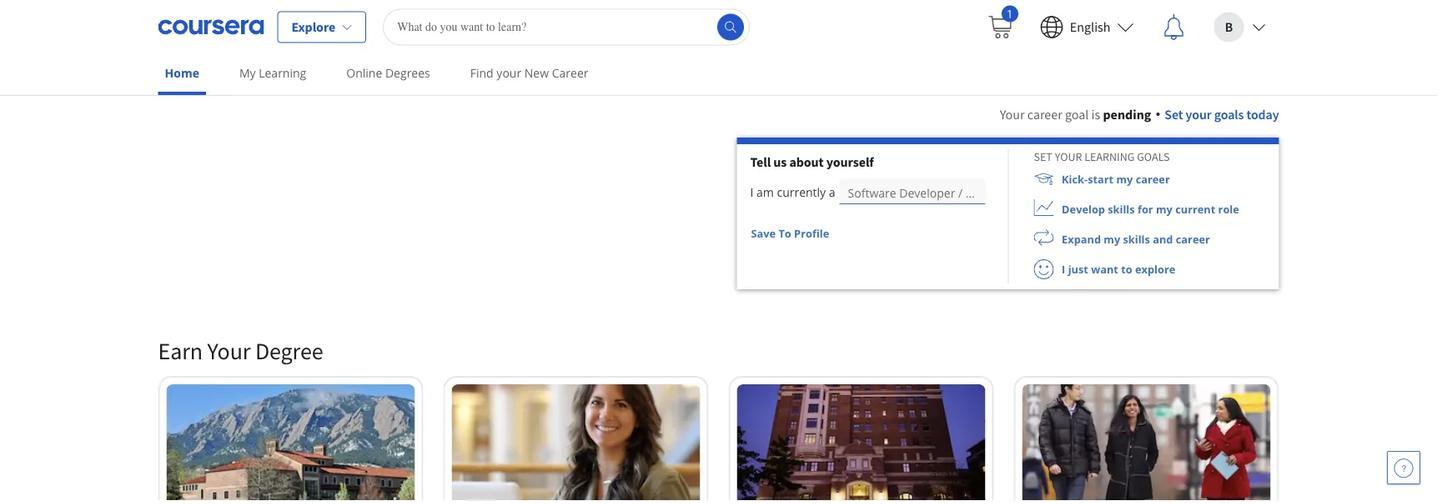 Task type: describe. For each thing, give the bounding box(es) containing it.
expand my skills and career
[[1062, 232, 1210, 246]]

earn your degree collection element
[[148, 309, 1289, 501]]

english
[[1070, 19, 1111, 35]]

save to profile
[[751, 226, 829, 241]]

want
[[1091, 262, 1118, 277]]

0 vertical spatial your
[[1000, 106, 1025, 123]]

my learning
[[239, 65, 306, 81]]

for
[[1138, 202, 1153, 216]]

your for learning
[[1055, 149, 1082, 164]]

my learning link
[[233, 54, 313, 92]]

your for new
[[497, 65, 521, 81]]

set your goals today button
[[1156, 104, 1279, 124]]

pending
[[1103, 106, 1151, 123]]

save to profile button
[[750, 219, 830, 249]]

and
[[1153, 232, 1173, 246]]

set for set your goals today
[[1165, 106, 1183, 123]]

explore
[[1135, 262, 1176, 277]]

learning
[[1085, 149, 1135, 164]]

just
[[1068, 262, 1088, 277]]

i just want to explore button
[[1009, 254, 1176, 284]]

1 vertical spatial your
[[207, 337, 251, 366]]

/
[[958, 185, 963, 201]]

role
[[1218, 202, 1239, 216]]

earn
[[158, 337, 203, 366]]

0 vertical spatial skills
[[1108, 202, 1135, 216]]

b button
[[1201, 0, 1279, 54]]

2 vertical spatial my
[[1104, 232, 1120, 246]]

1 vertical spatial career
[[1136, 172, 1170, 186]]

earn your degree
[[158, 337, 323, 366]]

b
[[1225, 19, 1233, 35]]

to
[[1121, 262, 1133, 277]]

develop skills for my current role
[[1062, 202, 1239, 216]]

i am currently a
[[750, 184, 835, 200]]

smile image
[[1034, 259, 1054, 279]]

find
[[470, 65, 494, 81]]

1
[[1007, 5, 1013, 21]]

software developer / engineer
[[848, 185, 1014, 201]]

0 vertical spatial career
[[1027, 106, 1063, 123]]

english button
[[1027, 0, 1147, 54]]

2 vertical spatial career
[[1176, 232, 1210, 246]]

currently
[[777, 184, 826, 200]]

1 vertical spatial skills
[[1123, 232, 1150, 246]]

goal
[[1065, 106, 1089, 123]]

explore
[[292, 19, 335, 35]]

help center image
[[1394, 458, 1414, 478]]

yourself
[[826, 153, 874, 170]]

online degrees link
[[340, 54, 437, 92]]

line chart image
[[1034, 199, 1054, 219]]

am
[[757, 184, 774, 200]]



Task type: vqa. For each thing, say whether or not it's contained in the screenshot.
What instructors and learners say at the top of page
no



Task type: locate. For each thing, give the bounding box(es) containing it.
i inside button
[[1062, 262, 1065, 277]]

set for set your learning goals
[[1034, 149, 1053, 164]]

your up kick-
[[1055, 149, 1082, 164]]

2 horizontal spatial career
[[1176, 232, 1210, 246]]

goals
[[1214, 106, 1244, 123], [1137, 149, 1170, 164]]

skills
[[1108, 202, 1135, 216], [1123, 232, 1150, 246]]

developer
[[899, 185, 955, 201]]

goals left today
[[1214, 106, 1244, 123]]

software
[[848, 185, 896, 201]]

1 horizontal spatial career
[[1136, 172, 1170, 186]]

tell
[[750, 153, 771, 170]]

your
[[497, 65, 521, 81], [1186, 106, 1212, 123], [1055, 149, 1082, 164]]

your inside dropdown button
[[1186, 106, 1212, 123]]

tell us about yourself
[[750, 153, 874, 170]]

0 vertical spatial goals
[[1214, 106, 1244, 123]]

home
[[165, 65, 199, 81]]

i left the just
[[1062, 262, 1065, 277]]

develop
[[1062, 202, 1105, 216]]

start
[[1088, 172, 1114, 186]]

save
[[751, 226, 776, 241]]

i for i am currently a
[[750, 184, 754, 200]]

current
[[1175, 202, 1216, 216]]

0 horizontal spatial goals
[[1137, 149, 1170, 164]]

your left goal
[[1000, 106, 1025, 123]]

1 horizontal spatial your
[[1000, 106, 1025, 123]]

degrees
[[385, 65, 430, 81]]

0 vertical spatial my
[[1116, 172, 1133, 186]]

repeat image
[[1034, 229, 1054, 249]]

1 horizontal spatial your
[[1055, 149, 1082, 164]]

your left today
[[1186, 106, 1212, 123]]

career right and
[[1176, 232, 1210, 246]]

is
[[1092, 106, 1100, 123]]

1 horizontal spatial set
[[1165, 106, 1183, 123]]

set
[[1165, 106, 1183, 123], [1034, 149, 1053, 164]]

about
[[789, 153, 824, 170]]

profile
[[794, 226, 829, 241]]

0 horizontal spatial i
[[750, 184, 754, 200]]

degree
[[255, 337, 323, 366]]

set your learning goals
[[1034, 149, 1170, 164]]

my right expand
[[1104, 232, 1120, 246]]

1 vertical spatial your
[[1186, 106, 1212, 123]]

new
[[524, 65, 549, 81]]

goals inside dropdown button
[[1214, 106, 1244, 123]]

earn your degree main content
[[0, 84, 1437, 501]]

us
[[774, 153, 787, 170]]

engineer
[[966, 185, 1014, 201]]

today
[[1247, 106, 1279, 123]]

your for goals
[[1186, 106, 1212, 123]]

0 horizontal spatial set
[[1034, 149, 1053, 164]]

your
[[1000, 106, 1025, 123], [207, 337, 251, 366]]

shopping cart: 1 item element
[[987, 5, 1018, 40]]

1 vertical spatial goals
[[1137, 149, 1170, 164]]

coursera image
[[158, 14, 264, 40]]

skills left and
[[1123, 232, 1150, 246]]

to
[[779, 226, 791, 241]]

online degrees
[[346, 65, 430, 81]]

0 horizontal spatial your
[[207, 337, 251, 366]]

find your new career link
[[464, 54, 595, 92]]

goals up kick-start my career
[[1137, 149, 1170, 164]]

your right find
[[497, 65, 521, 81]]

your right earn
[[207, 337, 251, 366]]

2 horizontal spatial your
[[1186, 106, 1212, 123]]

my
[[239, 65, 256, 81]]

0 horizontal spatial career
[[1027, 106, 1063, 123]]

set inside dropdown button
[[1165, 106, 1183, 123]]

career
[[1027, 106, 1063, 123], [1136, 172, 1170, 186], [1176, 232, 1210, 246]]

expand my skills and career button
[[1009, 224, 1210, 254]]

set your goals today
[[1165, 106, 1279, 123]]

0 vertical spatial set
[[1165, 106, 1183, 123]]

your career goal is pending
[[1000, 106, 1151, 123]]

set right pending
[[1165, 106, 1183, 123]]

kick-start my career button
[[1009, 164, 1170, 194]]

home link
[[158, 54, 206, 95]]

i left am
[[750, 184, 754, 200]]

i for i just want to explore
[[1062, 262, 1065, 277]]

set up graduation cap image
[[1034, 149, 1053, 164]]

graduation cap image
[[1034, 169, 1054, 189]]

skills left for
[[1108, 202, 1135, 216]]

your inside "link"
[[497, 65, 521, 81]]

i just want to explore
[[1062, 262, 1176, 277]]

1 horizontal spatial goals
[[1214, 106, 1244, 123]]

career
[[552, 65, 588, 81]]

i
[[750, 184, 754, 200], [1062, 262, 1065, 277]]

my right for
[[1156, 202, 1173, 216]]

find your new career
[[470, 65, 588, 81]]

1 vertical spatial set
[[1034, 149, 1053, 164]]

online
[[346, 65, 382, 81]]

1 vertical spatial i
[[1062, 262, 1065, 277]]

develop skills for my current role button
[[1009, 194, 1239, 224]]

1 vertical spatial my
[[1156, 202, 1173, 216]]

career up develop skills for my current role
[[1136, 172, 1170, 186]]

0 vertical spatial i
[[750, 184, 754, 200]]

career left goal
[[1027, 106, 1063, 123]]

What do you want to learn? text field
[[383, 9, 750, 45]]

kick-start my career
[[1062, 172, 1170, 186]]

0 vertical spatial your
[[497, 65, 521, 81]]

expand
[[1062, 232, 1101, 246]]

my
[[1116, 172, 1133, 186], [1156, 202, 1173, 216], [1104, 232, 1120, 246]]

learning
[[259, 65, 306, 81]]

kick-
[[1062, 172, 1088, 186]]

explore button
[[277, 11, 366, 43]]

2 vertical spatial your
[[1055, 149, 1082, 164]]

1 horizontal spatial i
[[1062, 262, 1065, 277]]

a
[[829, 184, 835, 200]]

0 horizontal spatial your
[[497, 65, 521, 81]]

my right start
[[1116, 172, 1133, 186]]

1 link
[[973, 0, 1027, 54]]

None search field
[[383, 9, 750, 45]]



